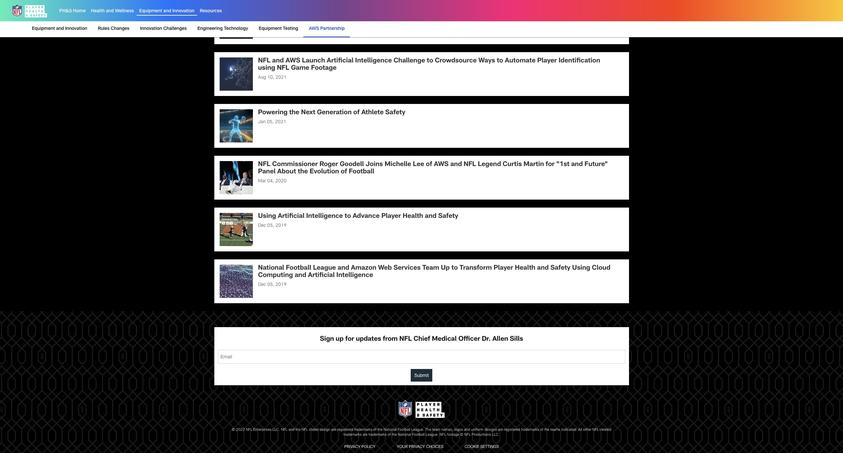 Task type: describe. For each thing, give the bounding box(es) containing it.
football up the privacy
[[413, 434, 425, 438]]

privacy
[[345, 446, 361, 450]]

medical
[[432, 337, 457, 343]]

changes
[[111, 27, 129, 31]]

transform
[[460, 266, 492, 272]]

phs - the digital athlete image
[[220, 110, 253, 143]]

player health and safety logo image
[[11, 3, 49, 19]]

1 horizontal spatial 2022
[[275, 24, 287, 28]]

ways inside nfl and aws artificial intelligence challenge awards $100,000 for new ways to automatically detect players' helmet impacts, further strengthening safety efforts
[[485, 6, 502, 13]]

your
[[397, 446, 408, 450]]

national football league and amazon web services team up to transform player health and safety using cloud computing and artificial intelligence
[[258, 266, 611, 280]]

the left next
[[290, 110, 300, 117]]

aug 10, 2021
[[258, 76, 287, 80]]

resources
[[200, 9, 222, 14]]

aws down further
[[309, 27, 319, 31]]

identification
[[559, 58, 601, 65]]

1 horizontal spatial llc.
[[492, 434, 500, 438]]

none submit inside sign up for updates from nfl chief medical officer dr. allen sills footer
[[411, 370, 433, 382]]

dec for using artificial intelligence to advance player health and safety
[[258, 224, 266, 229]]

rules changes link
[[95, 21, 132, 37]]

resources link
[[200, 9, 222, 14]]

nfl commissioner roger goodell joins michelle lee of aws and nfl legend curtis martin for "1st and future" panel about the evolution of football
[[258, 162, 609, 176]]

enterprises
[[254, 429, 272, 432]]

sign up for updates from nfl chief medical officer dr. allen sills footer
[[0, 312, 844, 454]]

sign up for updates from nfl chief medical officer dr. allen sills
[[320, 337, 524, 343]]

nfl up aug 10, 2021
[[277, 65, 290, 72]]

uniform
[[471, 429, 484, 432]]

rules changes
[[98, 27, 129, 31]]

2020
[[276, 179, 287, 184]]

nfl up using
[[258, 58, 271, 65]]

testing
[[283, 27, 299, 31]]

mar
[[258, 179, 266, 184]]

aws inside nfl commissioner roger goodell joins michelle lee of aws and nfl legend curtis martin for "1st and future" panel about the evolution of football
[[434, 162, 449, 168]]

footage
[[448, 434, 460, 438]]

for inside nfl and aws artificial intelligence challenge awards $100,000 for new ways to automatically detect players' helmet impacts, further strengthening safety efforts
[[459, 6, 468, 13]]

settings
[[481, 446, 499, 450]]

all
[[579, 429, 583, 432]]

screen shot 2019 12 05 at 2.03.50 pm 1024x577 image
[[220, 213, 253, 247]]

health inside national football league and amazon web services team up to transform player health and safety using cloud computing and artificial intelligence
[[515, 266, 536, 272]]

1 horizontal spatial innovation
[[140, 27, 162, 31]]

nfl up cookie at right bottom
[[465, 434, 471, 438]]

further
[[312, 13, 335, 20]]

2 horizontal spatial are
[[499, 429, 504, 432]]

artificial inside nfl and aws launch artificial intelligence challenge to crowdsource ways to automate player identification using nfl game footage
[[327, 58, 354, 65]]

national inside national football league and amazon web services team up to transform player health and safety using cloud computing and artificial intelligence
[[258, 266, 284, 272]]

jan for nfl and aws artificial intelligence challenge awards $100,000 for new ways to automatically detect players' helmet impacts, further strengthening safety efforts
[[258, 24, 266, 28]]

2019 for football
[[276, 283, 287, 288]]

related
[[601, 429, 612, 432]]

football inside nfl commissioner roger goodell joins michelle lee of aws and nfl legend curtis martin for "1st and future" panel about the evolution of football
[[349, 169, 375, 176]]

intelligence inside nfl and aws launch artificial intelligence challenge to crowdsource ways to automate player identification using nfl game footage
[[356, 58, 392, 65]]

0 horizontal spatial health
[[91, 9, 105, 14]]

aws inside nfl and aws launch artificial intelligence challenge to crowdsource ways to automate player identification using nfl game footage
[[286, 58, 301, 65]]

nfl inside nfl and aws artificial intelligence challenge awards $100,000 for new ways to automatically detect players' helmet impacts, further strengthening safety efforts
[[258, 6, 271, 13]]

footage
[[311, 65, 337, 72]]

player inside national football league and amazon web services team up to transform player health and safety using cloud computing and artificial intelligence
[[494, 266, 514, 272]]

1 vertical spatial league.
[[426, 434, 439, 438]]

challenge inside nfl and aws artificial intelligence challenge awards $100,000 for new ways to automatically detect players' helmet impacts, further strengthening safety efforts
[[369, 6, 401, 13]]

nfl right enterprises
[[281, 429, 288, 432]]

equipment for leftmost equipment and innovation link
[[32, 27, 55, 31]]

sills
[[510, 337, 524, 343]]

updates
[[356, 337, 382, 343]]

2 vertical spatial national
[[398, 434, 412, 438]]

to left advance
[[345, 214, 351, 220]]

dec for national football league and amazon web services team up to transform player health and safety using cloud computing and artificial intelligence
[[258, 283, 266, 288]]

designs
[[485, 429, 498, 432]]

to left crowdsource
[[427, 58, 434, 65]]

athlete
[[362, 110, 384, 117]]

launch
[[302, 58, 325, 65]]

aws inside nfl and aws artificial intelligence challenge awards $100,000 for new ways to automatically detect players' helmet impacts, further strengthening safety efforts
[[286, 6, 301, 13]]

joins
[[366, 162, 383, 168]]

cookie settings
[[465, 446, 499, 450]]

nfl commissioner roger goodell discusses the positive cultural shift taking place in football image
[[220, 161, 253, 195]]

engineering technology link
[[195, 21, 251, 37]]

game
[[291, 65, 310, 72]]

phs image
[[397, 399, 447, 420]]

lee
[[413, 162, 425, 168]]

from
[[383, 337, 398, 343]]

martin
[[524, 162, 545, 168]]

future"
[[585, 162, 609, 168]]

10,
[[268, 76, 275, 80]]

ways inside nfl and aws launch artificial intelligence challenge to crowdsource ways to automate player identification using nfl game footage
[[479, 58, 496, 65]]

cloud
[[593, 266, 611, 272]]

helmet
[[258, 13, 281, 20]]

trademarks left teams on the right bottom
[[522, 429, 540, 432]]

nfl left shield
[[302, 429, 308, 432]]

nfl-
[[593, 429, 601, 432]]

innovation for leftmost equipment and innovation link
[[65, 27, 87, 31]]

next
[[301, 110, 316, 117]]

rules
[[98, 27, 110, 31]]

ph&s home
[[59, 9, 86, 14]]

nfl left enterprises
[[246, 429, 253, 432]]

05, for powering the next generation of athlete safety
[[267, 120, 274, 125]]

nfl up panel
[[258, 162, 271, 168]]

2021 for and
[[276, 76, 287, 80]]

aug
[[258, 76, 266, 80]]

nfl and aws launch artificial intelligence challenge to crowdsource ways to automate player identification using nfl game footage
[[258, 58, 601, 72]]

0 horizontal spatial are
[[332, 429, 337, 432]]

your privacy choices
[[397, 446, 444, 450]]

teams
[[551, 429, 561, 432]]

0 vertical spatial llc.
[[273, 429, 280, 432]]

services
[[394, 266, 421, 272]]

shield
[[309, 429, 319, 432]]

awards
[[402, 6, 426, 13]]

ph&s
[[59, 9, 72, 14]]

intelligence inside national football league and amazon web services team up to transform player health and safety using cloud computing and artificial intelligence
[[337, 273, 374, 280]]

michelle
[[385, 162, 412, 168]]

innovation challenges link
[[137, 21, 190, 37]]

nfl and aws artificial intelligence challenge awards $100,000 for new ways to automatically detect players' helmet impacts, further strengthening safety efforts
[[258, 6, 604, 20]]

legend
[[478, 162, 502, 168]]

about
[[278, 169, 296, 176]]

using artificial intelligence to advance player health and safety
[[258, 214, 459, 220]]

trademarks up privacy policy
[[355, 429, 373, 432]]

new
[[469, 6, 483, 13]]

jan 14, 2022
[[258, 24, 287, 28]]

efforts
[[405, 13, 426, 20]]

to inside national football league and amazon web services team up to transform player health and safety using cloud computing and artificial intelligence
[[452, 266, 458, 272]]

1 registered from the left
[[337, 429, 354, 432]]

health and wellness
[[91, 9, 134, 14]]



Task type: vqa. For each thing, say whether or not it's contained in the screenshot.
also at the bottom of the page
no



Task type: locate. For each thing, give the bounding box(es) containing it.
football up computing
[[286, 266, 312, 272]]

home
[[73, 9, 86, 14]]

0 vertical spatial health
[[91, 9, 105, 14]]

the left teams on the right bottom
[[545, 429, 550, 432]]

challenges
[[163, 27, 187, 31]]

evolution
[[310, 169, 339, 176]]

0 horizontal spatial for
[[346, 337, 355, 343]]

2 vertical spatial health
[[515, 266, 536, 272]]

2022 inside © 2022 nfl enterprises llc. nfl and the nfl shield design are registered trademarks of the national football league. the team names, logos and uniform designs are registered trademarks of the teams indicated. all other nfl-related trademarks are trademarks of the national football league. nfl footage © nfl productions llc.
[[236, 429, 245, 432]]

intelligence inside nfl and aws artificial intelligence challenge awards $100,000 for new ways to automatically detect players' helmet impacts, further strengthening safety efforts
[[331, 6, 367, 13]]

for left new
[[459, 6, 468, 13]]

banner
[[0, 0, 844, 37]]

1 vertical spatial 2022
[[236, 429, 245, 432]]

2 horizontal spatial health
[[515, 266, 536, 272]]

2 vertical spatial 05,
[[268, 283, 275, 288]]

equipment and innovation for right equipment and innovation link
[[139, 9, 195, 14]]

2 horizontal spatial national
[[398, 434, 412, 438]]

0 vertical spatial ©
[[232, 429, 235, 432]]

other
[[584, 429, 592, 432]]

up
[[336, 337, 344, 343]]

registered up the privacy
[[337, 429, 354, 432]]

the down the commissioner
[[298, 169, 308, 176]]

allen
[[493, 337, 509, 343]]

player right advance
[[382, 214, 401, 220]]

logos
[[455, 429, 464, 432]]

chief
[[414, 337, 431, 343]]

2021 for the
[[275, 120, 287, 125]]

0 vertical spatial dec 05, 2019
[[258, 224, 287, 229]]

trademarks up the privacy
[[344, 434, 362, 438]]

and inside nfl and aws launch artificial intelligence challenge to crowdsource ways to automate player identification using nfl game footage
[[272, 58, 284, 65]]

nfl
[[258, 6, 271, 13], [258, 58, 271, 65], [277, 65, 290, 72], [258, 162, 271, 168], [464, 162, 477, 168], [400, 337, 412, 343], [246, 429, 253, 432], [281, 429, 288, 432], [302, 429, 308, 432], [440, 434, 447, 438], [465, 434, 471, 438]]

None submit
[[411, 370, 433, 382]]

are right designs
[[499, 429, 504, 432]]

2 horizontal spatial innovation
[[173, 9, 195, 14]]

0 vertical spatial equipment and innovation link
[[139, 9, 195, 14]]

sign
[[320, 337, 334, 343]]

nfl right from
[[400, 337, 412, 343]]

jan down powering
[[258, 120, 266, 125]]

0 vertical spatial 2021
[[276, 76, 287, 80]]

national
[[258, 266, 284, 272], [384, 429, 397, 432], [398, 434, 412, 438]]

the up 'your'
[[392, 434, 397, 438]]

2021 right 10,
[[276, 76, 287, 80]]

intelligence
[[331, 6, 367, 13], [356, 58, 392, 65], [307, 214, 343, 220], [337, 273, 374, 280]]

strengthening
[[337, 13, 381, 20]]

0 horizontal spatial registered
[[337, 429, 354, 432]]

equipment and innovation down the ph&s
[[32, 27, 87, 31]]

0 horizontal spatial innovation
[[65, 27, 87, 31]]

players'
[[579, 6, 604, 13]]

0 horizontal spatial equipment and innovation link
[[32, 21, 90, 37]]

banner containing ph&s home
[[0, 0, 844, 37]]

artificial inside national football league and amazon web services team up to transform player health and safety using cloud computing and artificial intelligence
[[308, 273, 335, 280]]

trademarks up policy
[[369, 434, 387, 438]]

dec 05, 2019 for national
[[258, 283, 287, 288]]

challenge inside nfl and aws launch artificial intelligence challenge to crowdsource ways to automate player identification using nfl game footage
[[394, 58, 426, 65]]

cookie settings button
[[462, 444, 502, 452]]

llc. down designs
[[492, 434, 500, 438]]

2 vertical spatial for
[[346, 337, 355, 343]]

1 dec 05, 2019 from the top
[[258, 224, 287, 229]]

1 horizontal spatial using
[[573, 266, 591, 272]]

dec
[[258, 224, 266, 229], [258, 283, 266, 288]]

player
[[538, 58, 557, 65], [382, 214, 401, 220], [494, 266, 514, 272]]

1 vertical spatial national
[[384, 429, 397, 432]]

2 vertical spatial player
[[494, 266, 514, 272]]

up
[[441, 266, 450, 272]]

challenge
[[369, 6, 401, 13], [394, 58, 426, 65]]

are up policy
[[363, 434, 368, 438]]

Email email field
[[218, 350, 626, 364]]

policy
[[362, 446, 376, 450]]

0 vertical spatial equipment and innovation
[[139, 9, 195, 14]]

0 vertical spatial 2022
[[275, 24, 287, 28]]

and inside nfl and aws artificial intelligence challenge awards $100,000 for new ways to automatically detect players' helmet impacts, further strengthening safety efforts
[[272, 6, 284, 13]]

aws up game
[[286, 58, 301, 65]]

using
[[258, 214, 276, 220], [573, 266, 591, 272]]

1 horizontal spatial equipment
[[139, 9, 162, 14]]

dec 05, 2019 for using
[[258, 224, 287, 229]]

commissioner
[[272, 162, 318, 168]]

to left automate
[[497, 58, 504, 65]]

1 vertical spatial llc.
[[492, 434, 500, 438]]

wellness
[[115, 9, 134, 14]]

player right automate
[[538, 58, 557, 65]]

1 vertical spatial health
[[403, 214, 424, 220]]

2 2019 from the top
[[276, 283, 287, 288]]

0 horizontal spatial equipment
[[32, 27, 55, 31]]

equipment and innovation for leftmost equipment and innovation link
[[32, 27, 87, 31]]

1 vertical spatial 05,
[[268, 224, 275, 229]]

impacts,
[[283, 13, 310, 20]]

1 vertical spatial 2019
[[276, 283, 287, 288]]

for left "1st
[[546, 162, 555, 168]]

equipment and innovation
[[139, 9, 195, 14], [32, 27, 87, 31]]

1 2019 from the top
[[276, 224, 287, 229]]

2019 for artificial
[[276, 224, 287, 229]]

0 vertical spatial 05,
[[267, 120, 274, 125]]

registered right designs
[[504, 429, 521, 432]]

cookie
[[465, 446, 480, 450]]

0 horizontal spatial ©
[[232, 429, 235, 432]]

player inside nfl and aws launch artificial intelligence challenge to crowdsource ways to automate player identification using nfl game footage
[[538, 58, 557, 65]]

are right design
[[332, 429, 337, 432]]

curtis
[[503, 162, 522, 168]]

0 vertical spatial dec
[[258, 224, 266, 229]]

1 horizontal spatial national
[[384, 429, 397, 432]]

football down goodell
[[349, 169, 375, 176]]

equipment for right equipment and innovation link
[[139, 9, 162, 14]]

mar 04, 2020
[[258, 179, 287, 184]]

football inside national football league and amazon web services team up to transform player health and safety using cloud computing and artificial intelligence
[[286, 266, 312, 272]]

jan
[[258, 24, 266, 28], [258, 120, 266, 125]]

© left enterprises
[[232, 429, 235, 432]]

jan 05, 2021
[[258, 120, 287, 125]]

aws partnership
[[309, 27, 345, 31]]

05, for using artificial intelligence to advance player health and safety
[[268, 224, 275, 229]]

1 horizontal spatial equipment and innovation
[[139, 9, 195, 14]]

league.
[[412, 429, 425, 432], [426, 434, 439, 438]]

nfl x amazon web services fact sheet image
[[220, 58, 253, 91]]

partnership
[[321, 27, 345, 31]]

health and wellness link
[[91, 9, 134, 14]]

0 horizontal spatial using
[[258, 214, 276, 220]]

to inside nfl and aws artificial intelligence challenge awards $100,000 for new ways to automatically detect players' helmet impacts, further strengthening safety efforts
[[503, 6, 510, 13]]

_original image
[[220, 6, 253, 39]]

2021
[[276, 76, 287, 80], [275, 120, 287, 125]]

detect
[[557, 6, 577, 13]]

your privacy choices link
[[395, 444, 446, 452]]

names,
[[442, 429, 454, 432]]

1 horizontal spatial for
[[459, 6, 468, 13]]

for right up
[[346, 337, 355, 343]]

1 vertical spatial dec 05, 2019
[[258, 283, 287, 288]]

innovation left challenges
[[140, 27, 162, 31]]

1 horizontal spatial are
[[363, 434, 368, 438]]

04,
[[267, 179, 274, 184]]

2 horizontal spatial for
[[546, 162, 555, 168]]

llc. right enterprises
[[273, 429, 280, 432]]

0 vertical spatial 2019
[[276, 224, 287, 229]]

to
[[503, 6, 510, 13], [427, 58, 434, 65], [497, 58, 504, 65], [345, 214, 351, 220], [452, 266, 458, 272]]

generation
[[317, 110, 352, 117]]

automate
[[505, 58, 536, 65]]

privacy
[[409, 446, 426, 450]]

ways right new
[[485, 6, 502, 13]]

productions
[[472, 434, 492, 438]]

automatically
[[512, 6, 555, 13]]

1 vertical spatial using
[[573, 266, 591, 272]]

0 horizontal spatial league.
[[412, 429, 425, 432]]

innovation up challenges
[[173, 9, 195, 14]]

for inside footer
[[346, 337, 355, 343]]

0 horizontal spatial player
[[382, 214, 401, 220]]

football up 'your'
[[398, 429, 411, 432]]

dr.
[[482, 337, 491, 343]]

©
[[232, 429, 235, 432], [461, 434, 464, 438]]

aws
[[286, 6, 301, 13], [309, 27, 319, 31], [286, 58, 301, 65], [434, 162, 449, 168]]

1 vertical spatial challenge
[[394, 58, 426, 65]]

05,
[[267, 120, 274, 125], [268, 224, 275, 229], [268, 283, 275, 288]]

dec right the screen shot 2019 12 05 at 2.03.50 pm 1024x577 image
[[258, 224, 266, 229]]

nfl down names,
[[440, 434, 447, 438]]

to left automatically
[[503, 6, 510, 13]]

and
[[272, 6, 284, 13], [106, 9, 114, 14], [163, 9, 171, 14], [56, 27, 64, 31], [272, 58, 284, 65], [451, 162, 462, 168], [572, 162, 583, 168], [425, 214, 437, 220], [338, 266, 350, 272], [538, 266, 549, 272], [295, 273, 307, 280], [289, 429, 295, 432], [465, 429, 471, 432]]

1 horizontal spatial player
[[494, 266, 514, 272]]

2 registered from the left
[[504, 429, 521, 432]]

1 horizontal spatial health
[[403, 214, 424, 220]]

safety inside nfl and aws artificial intelligence challenge awards $100,000 for new ways to automatically detect players' helmet impacts, further strengthening safety efforts
[[383, 13, 403, 20]]

0 vertical spatial player
[[538, 58, 557, 65]]

0 vertical spatial challenge
[[369, 6, 401, 13]]

equipment for equipment testing link
[[259, 27, 282, 31]]

2 jan from the top
[[258, 120, 266, 125]]

using
[[258, 65, 275, 72]]

0 vertical spatial league.
[[412, 429, 425, 432]]

health
[[91, 9, 105, 14], [403, 214, 424, 220], [515, 266, 536, 272]]

aws up impacts,
[[286, 6, 301, 13]]

the left shield
[[296, 429, 301, 432]]

equipment and innovation link up innovation challenges
[[139, 9, 195, 14]]

safety inside national football league and amazon web services team up to transform player health and safety using cloud computing and artificial intelligence
[[551, 266, 571, 272]]

0 horizontal spatial llc.
[[273, 429, 280, 432]]

1 horizontal spatial league.
[[426, 434, 439, 438]]

dec 05, 2019
[[258, 224, 287, 229], [258, 283, 287, 288]]

0 vertical spatial ways
[[485, 6, 502, 13]]

nfl up helmet on the top
[[258, 6, 271, 13]]

powering the next generation of athlete safety
[[258, 110, 406, 117]]

indicated.
[[562, 429, 578, 432]]

1 vertical spatial equipment and innovation
[[32, 27, 87, 31]]

1 dec from the top
[[258, 224, 266, 229]]

1 vertical spatial dec
[[258, 283, 266, 288]]

jan for powering the next generation of athlete safety
[[258, 120, 266, 125]]

shutterstock_429002356 image
[[220, 265, 253, 299]]

1 vertical spatial ways
[[479, 58, 496, 65]]

2021 down powering
[[275, 120, 287, 125]]

for
[[459, 6, 468, 13], [546, 162, 555, 168], [346, 337, 355, 343]]

of
[[354, 110, 360, 117], [426, 162, 433, 168], [341, 169, 347, 176], [374, 429, 377, 432], [541, 429, 544, 432], [388, 434, 391, 438]]

privacy policy link
[[342, 444, 379, 452]]

dec down computing
[[258, 283, 266, 288]]

ph&s home link
[[59, 9, 86, 14]]

crowdsource
[[435, 58, 477, 65]]

2 dec from the top
[[258, 283, 266, 288]]

0 horizontal spatial equipment and innovation
[[32, 27, 87, 31]]

player right transform at the right bottom
[[494, 266, 514, 272]]

equipment and innovation link
[[139, 9, 195, 14], [32, 21, 90, 37]]

1 vertical spatial player
[[382, 214, 401, 220]]

1 horizontal spatial ©
[[461, 434, 464, 438]]

team
[[423, 266, 440, 272]]

2 dec 05, 2019 from the top
[[258, 283, 287, 288]]

equipment down player health and safety logo
[[32, 27, 55, 31]]

1 jan from the top
[[258, 24, 266, 28]]

0 vertical spatial using
[[258, 214, 276, 220]]

1 vertical spatial equipment and innovation link
[[32, 21, 90, 37]]

equipment down helmet on the top
[[259, 27, 282, 31]]

aws partnership link
[[307, 21, 348, 37]]

panel
[[258, 169, 276, 176]]

the
[[426, 429, 432, 432]]

05, for national football league and amazon web services team up to transform player health and safety using cloud computing and artificial intelligence
[[268, 283, 275, 288]]

$100,000
[[427, 6, 457, 13]]

2022 right 14,
[[275, 24, 287, 28]]

1 vertical spatial for
[[546, 162, 555, 168]]

team
[[433, 429, 441, 432]]

are
[[332, 429, 337, 432], [499, 429, 504, 432], [363, 434, 368, 438]]

aws right lee
[[434, 162, 449, 168]]

to right up on the right bottom of page
[[452, 266, 458, 272]]

powering
[[258, 110, 288, 117]]

jan left 14,
[[258, 24, 266, 28]]

"1st
[[557, 162, 570, 168]]

© down logos
[[461, 434, 464, 438]]

roger
[[320, 162, 338, 168]]

design
[[320, 429, 331, 432]]

advance
[[353, 214, 380, 220]]

2019
[[276, 224, 287, 229], [276, 283, 287, 288]]

1 vertical spatial ©
[[461, 434, 464, 438]]

artificial inside nfl and aws artificial intelligence challenge awards $100,000 for new ways to automatically detect players' helmet impacts, further strengthening safety efforts
[[302, 6, 329, 13]]

1 horizontal spatial registered
[[504, 429, 521, 432]]

the up "privacy policy" link
[[378, 429, 383, 432]]

for inside nfl commissioner roger goodell joins michelle lee of aws and nfl legend curtis martin for "1st and future" panel about the evolution of football
[[546, 162, 555, 168]]

2 horizontal spatial player
[[538, 58, 557, 65]]

equipment up innovation challenges
[[139, 9, 162, 14]]

0 horizontal spatial national
[[258, 266, 284, 272]]

1 horizontal spatial equipment and innovation link
[[139, 9, 195, 14]]

equipment and innovation link down the ph&s
[[32, 21, 90, 37]]

0 horizontal spatial 2022
[[236, 429, 245, 432]]

2 horizontal spatial equipment
[[259, 27, 282, 31]]

innovation for right equipment and innovation link
[[173, 9, 195, 14]]

1 vertical spatial jan
[[258, 120, 266, 125]]

the inside nfl commissioner roger goodell joins michelle lee of aws and nfl legend curtis martin for "1st and future" panel about the evolution of football
[[298, 169, 308, 176]]

1 vertical spatial 2021
[[275, 120, 287, 125]]

0 vertical spatial for
[[459, 6, 468, 13]]

14,
[[267, 24, 274, 28]]

ways right crowdsource
[[479, 58, 496, 65]]

2022
[[275, 24, 287, 28], [236, 429, 245, 432]]

engineering
[[198, 27, 223, 31]]

0 vertical spatial national
[[258, 266, 284, 272]]

0 vertical spatial jan
[[258, 24, 266, 28]]

league. down the
[[426, 434, 439, 438]]

2022 left enterprises
[[236, 429, 245, 432]]

© 2022 nfl enterprises llc. nfl and the nfl shield design are registered trademarks of the national football league. the team names, logos and uniform designs are registered trademarks of the teams indicated. all other nfl-related trademarks are trademarks of the national football league. nfl footage © nfl productions llc.
[[232, 429, 612, 438]]

equipment testing link
[[256, 21, 301, 37]]

innovation down home
[[65, 27, 87, 31]]

league. left the
[[412, 429, 425, 432]]

technology
[[224, 27, 248, 31]]

using inside national football league and amazon web services team up to transform player health and safety using cloud computing and artificial intelligence
[[573, 266, 591, 272]]

equipment and innovation up innovation challenges
[[139, 9, 195, 14]]

nfl left legend
[[464, 162, 477, 168]]



